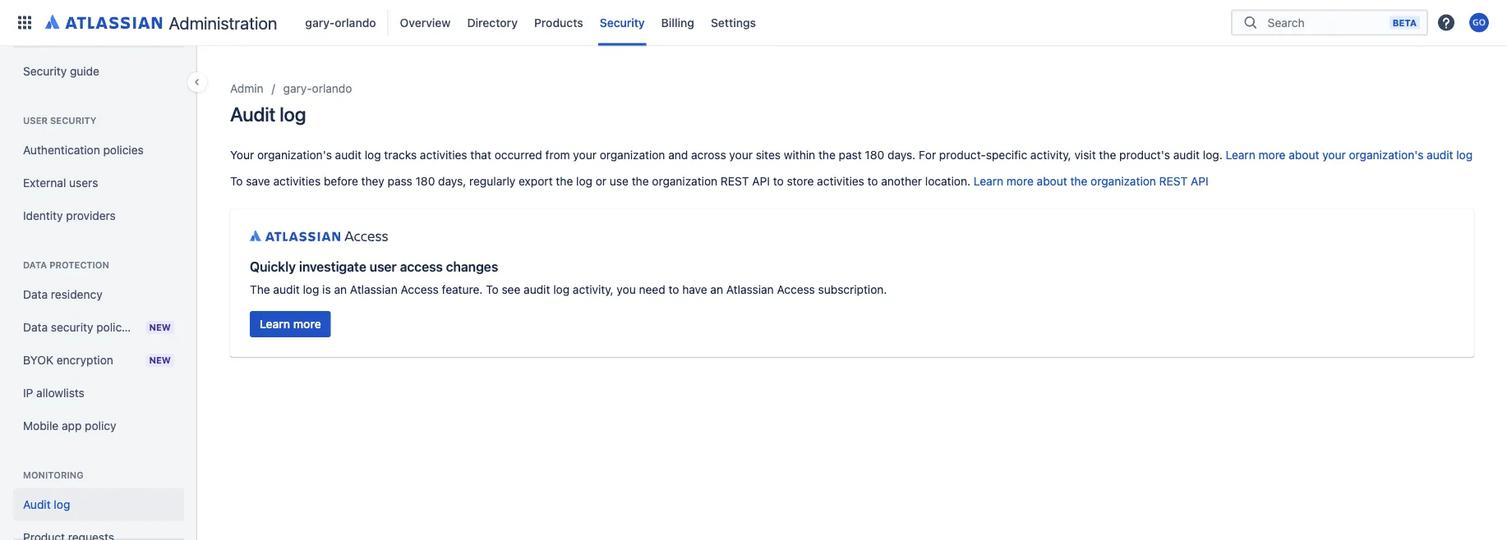 Task type: describe. For each thing, give the bounding box(es) containing it.
gary- inside global navigation element
[[305, 16, 335, 29]]

account image
[[1470, 13, 1489, 32]]

learn more button
[[250, 312, 331, 338]]

mobile
[[23, 420, 59, 433]]

organization down and
[[652, 175, 718, 188]]

admin link
[[230, 79, 264, 99]]

changes
[[446, 259, 498, 275]]

access
[[400, 259, 443, 275]]

0 vertical spatial 180
[[865, 148, 885, 162]]

security for security guide
[[23, 65, 67, 78]]

ip
[[23, 387, 33, 400]]

gary-orlando inside global navigation element
[[305, 16, 376, 29]]

byok
[[23, 354, 53, 367]]

need
[[639, 283, 666, 297]]

0 vertical spatial more
[[1259, 148, 1286, 162]]

security for security
[[600, 16, 645, 29]]

past
[[839, 148, 862, 162]]

pass
[[388, 175, 412, 188]]

authentication
[[23, 143, 100, 157]]

from
[[545, 148, 570, 162]]

settings
[[711, 16, 756, 29]]

organization down the product's
[[1091, 175, 1156, 188]]

2 horizontal spatial activities
[[817, 175, 865, 188]]

1 atlassian from the left
[[350, 283, 398, 297]]

subscription.
[[818, 283, 887, 297]]

the left past
[[819, 148, 836, 162]]

user
[[23, 115, 48, 126]]

directory
[[467, 16, 518, 29]]

to inside quickly investigate user access changes the audit log is an atlassian access feature. to see audit log activity, you need to have an atlassian access subscription.
[[486, 283, 499, 297]]

byok encryption
[[23, 354, 113, 367]]

they
[[361, 175, 384, 188]]

mobile app policy link
[[13, 410, 184, 443]]

your organization's audit log tracks activities that occurred from your organization and across your sites within the past 180 days. for product-specific activity, visit the product's audit log. learn more about your organization's audit log
[[230, 148, 1473, 162]]

beta
[[1393, 17, 1417, 28]]

external users
[[23, 176, 98, 190]]

log.
[[1203, 148, 1223, 162]]

data for data residency
[[23, 288, 48, 302]]

product-
[[939, 148, 986, 162]]

users
[[69, 176, 98, 190]]

policy
[[85, 420, 116, 433]]

more inside button
[[293, 318, 321, 331]]

learn inside button
[[260, 318, 290, 331]]

identity providers
[[23, 209, 116, 223]]

security for user
[[50, 115, 96, 126]]

1 horizontal spatial activities
[[420, 148, 467, 162]]

1 vertical spatial more
[[1007, 175, 1034, 188]]

authentication policies
[[23, 143, 144, 157]]

0 vertical spatial policies
[[103, 143, 144, 157]]

guide
[[70, 65, 99, 78]]

overview link
[[395, 9, 456, 36]]

overview
[[400, 16, 451, 29]]

1 an from the left
[[334, 283, 347, 297]]

1 vertical spatial gary-orlando link
[[283, 79, 352, 99]]

feature.
[[442, 283, 483, 297]]

app
[[62, 420, 82, 433]]

see
[[502, 283, 521, 297]]

global navigation element
[[10, 0, 1231, 46]]

identity
[[23, 209, 63, 223]]

learn more about your organization's audit log link
[[1226, 148, 1473, 162]]

within
[[784, 148, 815, 162]]

authentication policies link
[[13, 134, 184, 167]]

the down visit
[[1071, 175, 1088, 188]]

2 atlassian from the left
[[726, 283, 774, 297]]

protection
[[49, 260, 109, 271]]

visit
[[1075, 148, 1096, 162]]

1 api from the left
[[752, 175, 770, 188]]

quickly investigate user access changes the audit log is an atlassian access feature. to see audit log activity, you need to have an atlassian access subscription.
[[250, 259, 887, 297]]

allowlists
[[36, 387, 85, 400]]

store
[[787, 175, 814, 188]]

external users link
[[13, 167, 184, 200]]

1 horizontal spatial about
[[1289, 148, 1320, 162]]

products
[[534, 16, 583, 29]]

encryption
[[57, 354, 113, 367]]

0 horizontal spatial 180
[[416, 175, 435, 188]]

1 horizontal spatial activity,
[[1031, 148, 1072, 162]]

product's
[[1120, 148, 1170, 162]]

2 horizontal spatial learn
[[1226, 148, 1256, 162]]

help icon image
[[1437, 13, 1456, 32]]

monitoring
[[23, 471, 84, 481]]

0 horizontal spatial activities
[[273, 175, 321, 188]]

investigate
[[299, 259, 366, 275]]

activity, inside quickly investigate user access changes the audit log is an atlassian access feature. to see audit log activity, you need to have an atlassian access subscription.
[[573, 283, 614, 297]]

appswitcher icon image
[[15, 13, 35, 32]]

save
[[246, 175, 270, 188]]

0 horizontal spatial to
[[230, 175, 243, 188]]

use
[[610, 175, 629, 188]]

1 vertical spatial learn
[[974, 175, 1004, 188]]

location.
[[925, 175, 971, 188]]

billing
[[661, 16, 694, 29]]

1 vertical spatial gary-orlando
[[283, 82, 352, 95]]

administration banner
[[0, 0, 1507, 46]]

quickly
[[250, 259, 296, 275]]

1 vertical spatial orlando
[[312, 82, 352, 95]]

your
[[230, 148, 254, 162]]

data for data security policies
[[23, 321, 48, 335]]



Task type: locate. For each thing, give the bounding box(es) containing it.
0 horizontal spatial audit log
[[23, 498, 70, 512]]

learn more about the organization rest api link
[[974, 175, 1209, 188]]

billing link
[[656, 9, 699, 36]]

data up data residency
[[23, 260, 47, 271]]

an right have
[[710, 283, 723, 297]]

1 horizontal spatial rest
[[1159, 175, 1188, 188]]

0 vertical spatial new
[[149, 323, 171, 333]]

0 vertical spatial about
[[1289, 148, 1320, 162]]

the
[[250, 283, 270, 297]]

audit log down monitoring
[[23, 498, 70, 512]]

Search field
[[1263, 8, 1390, 37]]

ip allowlists link
[[13, 377, 184, 410]]

more right the "log."
[[1259, 148, 1286, 162]]

3 your from the left
[[1323, 148, 1346, 162]]

0 horizontal spatial atlassian
[[350, 283, 398, 297]]

policies up "external users" link
[[103, 143, 144, 157]]

api
[[752, 175, 770, 188], [1191, 175, 1209, 188]]

0 vertical spatial gary-
[[305, 16, 335, 29]]

0 vertical spatial activity,
[[1031, 148, 1072, 162]]

1 data from the top
[[23, 260, 47, 271]]

access left "subscription."
[[777, 283, 815, 297]]

activity, left visit
[[1031, 148, 1072, 162]]

1 vertical spatial security
[[51, 321, 93, 335]]

1 security from the top
[[50, 115, 96, 126]]

days,
[[438, 175, 466, 188]]

2 horizontal spatial to
[[868, 175, 878, 188]]

settings link
[[706, 9, 761, 36]]

0 horizontal spatial security
[[23, 65, 67, 78]]

rest down across at top left
[[721, 175, 749, 188]]

0 vertical spatial to
[[230, 175, 243, 188]]

the down from
[[556, 175, 573, 188]]

0 horizontal spatial audit
[[23, 498, 51, 512]]

sites
[[756, 148, 781, 162]]

across
[[691, 148, 726, 162]]

atlassian access image
[[250, 230, 388, 242]]

policies
[[103, 143, 144, 157], [96, 321, 137, 335]]

to left have
[[669, 283, 679, 297]]

more down "specific"
[[1007, 175, 1034, 188]]

security guide link
[[13, 55, 184, 88]]

to left the see at the bottom of page
[[486, 283, 499, 297]]

learn
[[1226, 148, 1256, 162], [974, 175, 1004, 188], [260, 318, 290, 331]]

an right is on the bottom of the page
[[334, 283, 347, 297]]

occurred
[[495, 148, 542, 162]]

1 horizontal spatial api
[[1191, 175, 1209, 188]]

activities right save
[[273, 175, 321, 188]]

1 horizontal spatial access
[[777, 283, 815, 297]]

0 horizontal spatial about
[[1037, 175, 1067, 188]]

to left save
[[230, 175, 243, 188]]

activity,
[[1031, 148, 1072, 162], [573, 283, 614, 297]]

to left another
[[868, 175, 878, 188]]

2 horizontal spatial more
[[1259, 148, 1286, 162]]

to
[[230, 175, 243, 188], [486, 283, 499, 297]]

1 rest from the left
[[721, 175, 749, 188]]

more down investigate
[[293, 318, 321, 331]]

2 rest from the left
[[1159, 175, 1188, 188]]

1 vertical spatial new
[[149, 355, 171, 366]]

0 vertical spatial gary-orlando link
[[300, 9, 381, 36]]

0 horizontal spatial to
[[669, 283, 679, 297]]

audit down monitoring
[[23, 498, 51, 512]]

0 horizontal spatial learn
[[260, 318, 290, 331]]

2 security from the top
[[51, 321, 93, 335]]

1 vertical spatial about
[[1037, 175, 1067, 188]]

2 vertical spatial learn
[[260, 318, 290, 331]]

1 vertical spatial audit
[[23, 498, 51, 512]]

security
[[50, 115, 96, 126], [51, 321, 93, 335]]

learn right the "log."
[[1226, 148, 1256, 162]]

the right visit
[[1099, 148, 1116, 162]]

0 horizontal spatial access
[[401, 283, 439, 297]]

more
[[1259, 148, 1286, 162], [1007, 175, 1034, 188], [293, 318, 321, 331]]

2 an from the left
[[710, 283, 723, 297]]

user
[[370, 259, 397, 275]]

security inside global navigation element
[[600, 16, 645, 29]]

0 horizontal spatial activity,
[[573, 283, 614, 297]]

atlassian down user
[[350, 283, 398, 297]]

1 access from the left
[[401, 283, 439, 297]]

days.
[[888, 148, 916, 162]]

residency
[[51, 288, 102, 302]]

2 your from the left
[[729, 148, 753, 162]]

security
[[600, 16, 645, 29], [23, 65, 67, 78]]

about
[[1289, 148, 1320, 162], [1037, 175, 1067, 188]]

another
[[881, 175, 922, 188]]

0 horizontal spatial rest
[[721, 175, 749, 188]]

new for byok encryption
[[149, 355, 171, 366]]

ip allowlists
[[23, 387, 85, 400]]

0 vertical spatial audit log
[[230, 103, 306, 126]]

2 vertical spatial data
[[23, 321, 48, 335]]

0 vertical spatial security
[[600, 16, 645, 29]]

activities
[[420, 148, 467, 162], [273, 175, 321, 188], [817, 175, 865, 188]]

0 vertical spatial audit
[[230, 103, 276, 126]]

1 horizontal spatial audit
[[230, 103, 276, 126]]

log
[[280, 103, 306, 126], [365, 148, 381, 162], [1457, 148, 1473, 162], [576, 175, 593, 188], [303, 283, 319, 297], [553, 283, 570, 297], [54, 498, 70, 512]]

0 horizontal spatial organization's
[[257, 148, 332, 162]]

1 vertical spatial 180
[[416, 175, 435, 188]]

data
[[23, 260, 47, 271], [23, 288, 48, 302], [23, 321, 48, 335]]

orlando
[[335, 16, 376, 29], [312, 82, 352, 95]]

data protection
[[23, 260, 109, 271]]

0 vertical spatial orlando
[[335, 16, 376, 29]]

data up "byok"
[[23, 321, 48, 335]]

data for data protection
[[23, 260, 47, 271]]

learn down "specific"
[[974, 175, 1004, 188]]

data residency link
[[13, 279, 184, 312]]

data left residency at left
[[23, 288, 48, 302]]

access down access
[[401, 283, 439, 297]]

180 right pass
[[416, 175, 435, 188]]

activity, left you
[[573, 283, 614, 297]]

administration
[[169, 12, 277, 33]]

products link
[[529, 9, 588, 36]]

security link
[[595, 9, 650, 36]]

new for data security policies
[[149, 323, 171, 333]]

1 vertical spatial activity,
[[573, 283, 614, 297]]

orlando inside global navigation element
[[335, 16, 376, 29]]

new down data residency link
[[149, 323, 171, 333]]

security left guide
[[23, 65, 67, 78]]

1 vertical spatial security
[[23, 65, 67, 78]]

you
[[617, 283, 636, 297]]

atlassian image
[[45, 12, 162, 31], [45, 12, 162, 31]]

new up ip allowlists link
[[149, 355, 171, 366]]

mobile app policy
[[23, 420, 116, 433]]

to left the store
[[773, 175, 784, 188]]

0 horizontal spatial more
[[293, 318, 321, 331]]

2 organization's from the left
[[1349, 148, 1424, 162]]

activities up days,
[[420, 148, 467, 162]]

audit log down admin link
[[230, 103, 306, 126]]

access
[[401, 283, 439, 297], [777, 283, 815, 297]]

data residency
[[23, 288, 102, 302]]

2 vertical spatial more
[[293, 318, 321, 331]]

before
[[324, 175, 358, 188]]

180 right past
[[865, 148, 885, 162]]

1 vertical spatial audit log
[[23, 498, 70, 512]]

security for data
[[51, 321, 93, 335]]

1 horizontal spatial an
[[710, 283, 723, 297]]

1 horizontal spatial security
[[600, 16, 645, 29]]

1 horizontal spatial learn
[[974, 175, 1004, 188]]

directory link
[[462, 9, 523, 36]]

or
[[596, 175, 607, 188]]

search icon image
[[1241, 14, 1261, 31]]

1 horizontal spatial to
[[486, 283, 499, 297]]

policies down data residency link
[[96, 321, 137, 335]]

security up byok encryption
[[51, 321, 93, 335]]

to inside quickly investigate user access changes the audit log is an atlassian access feature. to see audit log activity, you need to have an atlassian access subscription.
[[669, 283, 679, 297]]

1 horizontal spatial to
[[773, 175, 784, 188]]

atlassian right have
[[726, 283, 774, 297]]

1 vertical spatial data
[[23, 288, 48, 302]]

admin
[[230, 82, 264, 95]]

1 horizontal spatial atlassian
[[726, 283, 774, 297]]

0 vertical spatial learn
[[1226, 148, 1256, 162]]

activities down past
[[817, 175, 865, 188]]

to save activities before they pass 180 days, regularly export the log or use the organization rest api to store activities to another location. learn more about the organization rest api
[[230, 175, 1209, 188]]

0 horizontal spatial api
[[752, 175, 770, 188]]

identity providers link
[[13, 200, 184, 233]]

1 your from the left
[[573, 148, 597, 162]]

1 new from the top
[[149, 323, 171, 333]]

2 access from the left
[[777, 283, 815, 297]]

1 vertical spatial to
[[486, 283, 499, 297]]

1 vertical spatial gary-
[[283, 82, 312, 95]]

external
[[23, 176, 66, 190]]

is
[[322, 283, 331, 297]]

providers
[[66, 209, 116, 223]]

data security policies
[[23, 321, 137, 335]]

api down the "log."
[[1191, 175, 1209, 188]]

2 horizontal spatial your
[[1323, 148, 1346, 162]]

for
[[919, 148, 936, 162]]

regularly
[[469, 175, 516, 188]]

specific
[[986, 148, 1028, 162]]

security up authentication policies
[[50, 115, 96, 126]]

that
[[470, 148, 491, 162]]

2 data from the top
[[23, 288, 48, 302]]

1 horizontal spatial organization's
[[1349, 148, 1424, 162]]

1 horizontal spatial 180
[[865, 148, 885, 162]]

0 vertical spatial data
[[23, 260, 47, 271]]

atlassian
[[350, 283, 398, 297], [726, 283, 774, 297]]

administration link
[[39, 9, 284, 36]]

security guide
[[23, 65, 99, 78]]

export
[[519, 175, 553, 188]]

tracks
[[384, 148, 417, 162]]

0 horizontal spatial an
[[334, 283, 347, 297]]

organization's
[[257, 148, 332, 162], [1349, 148, 1424, 162]]

1 vertical spatial policies
[[96, 321, 137, 335]]

to
[[773, 175, 784, 188], [868, 175, 878, 188], [669, 283, 679, 297]]

the right the use
[[632, 175, 649, 188]]

learn more
[[260, 318, 321, 331]]

audit down admin link
[[230, 103, 276, 126]]

your
[[573, 148, 597, 162], [729, 148, 753, 162], [1323, 148, 1346, 162]]

audit log link
[[13, 489, 184, 522]]

security left billing
[[600, 16, 645, 29]]

api down sites at the right top
[[752, 175, 770, 188]]

1 horizontal spatial audit log
[[230, 103, 306, 126]]

0 vertical spatial security
[[50, 115, 96, 126]]

1 horizontal spatial your
[[729, 148, 753, 162]]

1 horizontal spatial more
[[1007, 175, 1034, 188]]

2 new from the top
[[149, 355, 171, 366]]

0 vertical spatial gary-orlando
[[305, 16, 376, 29]]

rest down the product's
[[1159, 175, 1188, 188]]

1 organization's from the left
[[257, 148, 332, 162]]

0 horizontal spatial your
[[573, 148, 597, 162]]

3 data from the top
[[23, 321, 48, 335]]

audit
[[230, 103, 276, 126], [23, 498, 51, 512]]

user security
[[23, 115, 96, 126]]

have
[[682, 283, 707, 297]]

learn down the the
[[260, 318, 290, 331]]

organization up the use
[[600, 148, 665, 162]]

2 api from the left
[[1191, 175, 1209, 188]]



Task type: vqa. For each thing, say whether or not it's contained in the screenshot.
the bottom Security
yes



